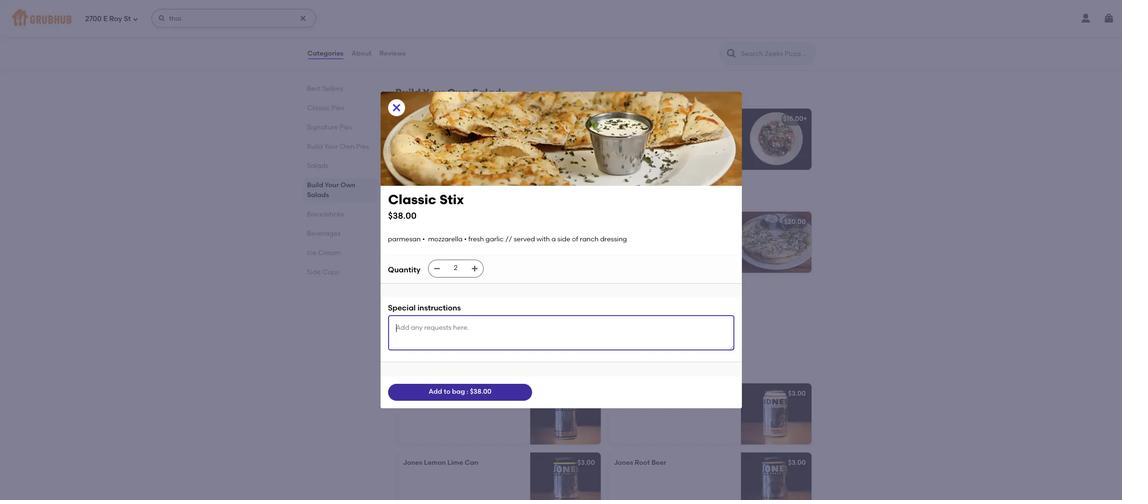 Task type: locate. For each thing, give the bounding box(es) containing it.
2700 e roy st
[[85, 14, 131, 23]]

cream
[[318, 249, 341, 257]]

0 vertical spatial svg image
[[299, 15, 307, 22]]

with
[[637, 231, 650, 239], [537, 235, 550, 243], [434, 241, 448, 249], [614, 241, 627, 249], [426, 300, 440, 308], [403, 320, 416, 328]]

best sellers tab
[[307, 84, 373, 94]]

0 horizontal spatial build your own salads
[[307, 181, 355, 199]]

1 vertical spatial classic
[[403, 300, 425, 308]]

mozzarella down classic stix
[[428, 235, 463, 243]]

0 horizontal spatial +
[[593, 115, 597, 123]]

0 vertical spatial classic
[[307, 104, 330, 112]]

parmesan
[[403, 231, 436, 239], [388, 235, 421, 243]]

served inside classic with jalapeño  •  feta // served with a side of ranch dressing
[[709, 231, 730, 239]]

of inside classic with jalapeño  •  feta // served with a side of ranch dressing
[[649, 241, 656, 249]]

1 vertical spatial beverages
[[395, 362, 448, 373]]

jones left lemon
[[403, 459, 422, 467]]

whole build your own salad image
[[741, 109, 811, 170]]

$38.00
[[388, 210, 416, 221], [470, 388, 492, 396]]

classic for classic stix
[[403, 218, 427, 226]]

jones lemon lime can
[[403, 459, 478, 467]]

jones root beer image
[[741, 453, 811, 500]]

classic
[[614, 231, 635, 239], [403, 300, 425, 308]]

cilantro
[[462, 310, 487, 318]]

1 vertical spatial can
[[465, 459, 478, 467]]

breadsticks up classic stix
[[395, 190, 454, 202]]

:
[[467, 388, 468, 396]]

side
[[557, 235, 570, 243], [455, 241, 468, 249], [635, 241, 648, 249], [424, 320, 437, 328]]

jones
[[403, 390, 422, 398], [403, 459, 422, 467], [614, 459, 633, 467]]

classic stix image
[[530, 212, 601, 273]]

your
[[423, 87, 445, 98], [436, 115, 450, 123], [654, 115, 668, 123], [324, 143, 338, 151], [325, 181, 339, 189]]

sellers
[[322, 85, 343, 93]]

best sellers
[[307, 85, 343, 93]]

build down signature at left top
[[307, 143, 323, 151]]

build up "half"
[[395, 87, 421, 98]]

pies down classic pies tab
[[340, 123, 352, 131]]

0 vertical spatial can
[[481, 390, 495, 398]]

pies
[[332, 104, 344, 112], [340, 123, 352, 131], [356, 143, 369, 151]]

build your own salads
[[395, 87, 506, 98], [307, 181, 355, 199]]

1 vertical spatial classic
[[388, 192, 436, 208]]

fresh
[[482, 231, 498, 239], [468, 235, 484, 243], [445, 310, 461, 318]]

classic inside classic with buffalo sauce  • gorgonzola  •  fresh cilantro // served with a side of blue cheese dressing
[[403, 300, 425, 308]]

sugar
[[443, 390, 462, 398]]

classic with buffalo sauce  • gorgonzola  •  fresh cilantro // served with a side of blue cheese dressing
[[403, 300, 518, 328]]

own
[[447, 87, 470, 98], [452, 115, 466, 123], [669, 115, 684, 123], [340, 143, 355, 151], [341, 181, 355, 189]]

1 horizontal spatial classic
[[614, 231, 635, 239]]

breadsticks
[[395, 190, 454, 202], [307, 210, 344, 218]]

beverages up add
[[395, 362, 448, 373]]

jalapeño
[[652, 231, 680, 239]]

can right cola
[[481, 390, 495, 398]]

dressing inside classic with buffalo sauce  • gorgonzola  •  fresh cilantro // served with a side of blue cheese dressing
[[486, 320, 513, 328]]

beverages
[[307, 230, 341, 238], [395, 362, 448, 373]]

1 vertical spatial svg image
[[391, 102, 402, 114]]

$3.00 for jones cane sugar cola can
[[788, 390, 806, 398]]

1 vertical spatial salads
[[307, 162, 329, 170]]

served
[[709, 231, 730, 239], [514, 235, 535, 243], [411, 241, 433, 249], [497, 310, 518, 318]]

1 horizontal spatial build your own salads
[[395, 87, 506, 98]]

jones left root
[[614, 459, 633, 467]]

mozzarella
[[442, 231, 476, 239], [428, 235, 463, 243]]

build your own salads up half build your own salad
[[395, 87, 506, 98]]

your right the whole
[[654, 115, 668, 123]]

categories
[[307, 49, 344, 57]]

2 horizontal spatial ranch
[[657, 241, 676, 249]]

served inside classic with buffalo sauce  • gorgonzola  •  fresh cilantro // served with a side of blue cheese dressing
[[497, 310, 518, 318]]

2 vertical spatial salads
[[307, 191, 329, 199]]

pies for classic pies
[[332, 104, 344, 112]]

pies up salads tab
[[356, 143, 369, 151]]

0 horizontal spatial $38.00
[[388, 210, 416, 221]]

build your own pies tab
[[307, 142, 373, 152]]

1 vertical spatial stix
[[428, 218, 440, 226]]

buffalo
[[441, 300, 464, 308]]

stix for classic stix $38.00
[[439, 192, 464, 208]]

classic stix $38.00
[[388, 192, 464, 221]]

breadsticks up beverages tab at the top left of the page
[[307, 210, 344, 218]]

signature pies tab
[[307, 122, 373, 132]]

cane
[[424, 390, 442, 398]]

2 salad from the left
[[686, 115, 705, 123]]

salads
[[472, 87, 506, 98], [307, 162, 329, 170], [307, 191, 329, 199]]

ranch inside classic with jalapeño  •  feta // served with a side of ranch dressing
[[657, 241, 676, 249]]

classic inside classic pies tab
[[307, 104, 330, 112]]

build your own salads up breadsticks tab
[[307, 181, 355, 199]]

$38.00 inside classic stix $38.00
[[388, 210, 416, 221]]

a inside classic with jalapeño  •  feta // served with a side of ranch dressing
[[629, 241, 633, 249]]

1 horizontal spatial svg image
[[391, 102, 402, 114]]

side cups tab
[[307, 267, 373, 277]]

$3.00 inside button
[[788, 390, 806, 398]]

0 vertical spatial build your own salads
[[395, 87, 506, 98]]

jones diet cola can image
[[741, 384, 811, 445]]

jones inside button
[[403, 390, 422, 398]]

1 horizontal spatial $38.00
[[470, 388, 492, 396]]

classic up 'gorgonzola'
[[403, 300, 425, 308]]

1 horizontal spatial ranch
[[580, 235, 599, 243]]

0 vertical spatial stix
[[439, 192, 464, 208]]

beverages up ice cream
[[307, 230, 341, 238]]

classic inside classic with jalapeño  •  feta // served with a side of ranch dressing
[[614, 231, 635, 239]]

classic for classic with buffalo sauce  • gorgonzola  •  fresh cilantro // served with a side of blue cheese dressing
[[403, 300, 425, 308]]

Search Zeeks Pizza Capitol Hill search field
[[740, 49, 812, 58]]

ranch
[[580, 235, 599, 243], [478, 241, 496, 249], [657, 241, 676, 249]]

2 horizontal spatial svg image
[[471, 265, 478, 272]]

Special instructions text field
[[388, 315, 734, 350]]

1 horizontal spatial can
[[481, 390, 495, 398]]

• inside classic with jalapeño  •  feta // served with a side of ranch dressing
[[682, 231, 684, 239]]

root
[[635, 459, 650, 467]]

parmesan •  mozzarella • fresh garlic // served with a side of ranch dressing
[[403, 231, 517, 258], [388, 235, 627, 243]]

your up half build your own salad
[[423, 87, 445, 98]]

2 + from the left
[[803, 115, 807, 123]]

build down salads tab
[[307, 181, 323, 189]]

ice
[[307, 249, 317, 257]]

1 vertical spatial $38.00
[[470, 388, 492, 396]]

add
[[429, 388, 442, 396]]

stix for classic stix
[[428, 218, 440, 226]]

0 vertical spatial beverages
[[307, 230, 341, 238]]

svg image
[[1103, 13, 1115, 24], [158, 15, 166, 22], [133, 16, 138, 22], [433, 265, 441, 272]]

2 vertical spatial classic
[[403, 218, 427, 226]]

$3.00
[[788, 390, 806, 398], [577, 459, 595, 467], [788, 459, 806, 467]]

18th green image
[[530, 6, 601, 67]]

of
[[572, 235, 578, 243], [470, 241, 476, 249], [649, 241, 656, 249], [438, 320, 445, 328]]

0 horizontal spatial classic
[[403, 300, 425, 308]]

//
[[700, 231, 707, 239], [505, 235, 512, 243], [403, 241, 410, 249], [488, 310, 495, 318]]

jones left cane at the left bottom of the page
[[403, 390, 422, 398]]

jones cane sugar cola can button
[[397, 384, 601, 445]]

classic
[[307, 104, 330, 112], [388, 192, 436, 208], [403, 218, 427, 226]]

0 horizontal spatial svg image
[[299, 15, 307, 22]]

0 vertical spatial breadsticks
[[395, 190, 454, 202]]

1 vertical spatial build your own salads
[[307, 181, 355, 199]]

1 horizontal spatial breadsticks
[[395, 190, 454, 202]]

a inside classic with buffalo sauce  • gorgonzola  •  fresh cilantro // served with a side of blue cheese dressing
[[418, 320, 422, 328]]

$15.00
[[783, 115, 803, 123]]

1 horizontal spatial salad
[[686, 115, 705, 123]]

to
[[444, 388, 450, 396]]

classic inside classic stix $38.00
[[388, 192, 436, 208]]

garlic
[[499, 231, 517, 239], [486, 235, 504, 243]]

build your own salads inside tab
[[307, 181, 355, 199]]

+
[[593, 115, 597, 123], [803, 115, 807, 123]]

Input item quantity number field
[[445, 260, 466, 277]]

classic for classic with jalapeño  •  feta // served with a side of ranch dressing
[[614, 231, 635, 239]]

lemon
[[424, 459, 446, 467]]

•
[[437, 231, 440, 239], [478, 231, 480, 239], [682, 231, 684, 239], [422, 235, 425, 243], [464, 235, 467, 243], [486, 300, 489, 308], [441, 310, 443, 318]]

2700
[[85, 14, 102, 23]]

main navigation navigation
[[0, 0, 1122, 37]]

classic for classic stix $38.00
[[388, 192, 436, 208]]

jones for jones cane sugar cola can
[[403, 390, 422, 398]]

1 + from the left
[[593, 115, 597, 123]]

dressing
[[600, 235, 627, 243], [677, 241, 704, 249], [403, 250, 430, 258], [486, 320, 513, 328]]

jones cane sugar cola can image
[[530, 384, 601, 445]]

a
[[552, 235, 556, 243], [449, 241, 454, 249], [629, 241, 633, 249], [418, 320, 422, 328]]

build right "half"
[[418, 115, 434, 123]]

lime
[[448, 459, 463, 467]]

breadsticks inside tab
[[307, 210, 344, 218]]

0 horizontal spatial breadsticks
[[307, 210, 344, 218]]

signature pies
[[307, 123, 352, 131]]

stix
[[439, 192, 464, 208], [428, 218, 440, 226]]

st
[[124, 14, 131, 23]]

salad for half build your own salad
[[468, 115, 487, 123]]

side
[[307, 268, 321, 276]]

ice cream tab
[[307, 248, 373, 258]]

1 vertical spatial breadsticks
[[307, 210, 344, 218]]

$3.00 button
[[608, 384, 811, 445]]

classic stix
[[403, 218, 440, 226]]

salad
[[468, 115, 487, 123], [686, 115, 705, 123]]

blue
[[446, 320, 460, 328]]

build
[[395, 87, 421, 98], [418, 115, 434, 123], [636, 115, 652, 123], [307, 143, 323, 151], [307, 181, 323, 189]]

0 horizontal spatial salad
[[468, 115, 487, 123]]

add to bag : $38.00
[[429, 388, 492, 396]]

dressing inside classic with jalapeño  •  feta // served with a side of ranch dressing
[[677, 241, 704, 249]]

classic left jalapeño
[[614, 231, 635, 239]]

build inside build your own salads
[[307, 181, 323, 189]]

pies down best sellers tab in the top left of the page
[[332, 104, 344, 112]]

salad for whole build your own salad
[[686, 115, 705, 123]]

side inside classic with buffalo sauce  • gorgonzola  •  fresh cilantro // served with a side of blue cheese dressing
[[424, 320, 437, 328]]

stix inside classic stix $38.00
[[439, 192, 464, 208]]

can right "lime"
[[465, 459, 478, 467]]

0 vertical spatial pies
[[332, 104, 344, 112]]

ice cream
[[307, 249, 341, 257]]

svg image
[[299, 15, 307, 22], [391, 102, 402, 114], [471, 265, 478, 272]]

1 vertical spatial pies
[[340, 123, 352, 131]]

mozzarella up input item quantity number field
[[442, 231, 476, 239]]

can
[[481, 390, 495, 398], [465, 459, 478, 467]]

beverages inside tab
[[307, 230, 341, 238]]

your right "half"
[[436, 115, 450, 123]]

1 horizontal spatial +
[[803, 115, 807, 123]]

1 salad from the left
[[468, 115, 487, 123]]

0 vertical spatial classic
[[614, 231, 635, 239]]

classic with buffalo sauce  • gorgonzola  •  fresh cilantro // served with a side of blue cheese dressing button
[[397, 281, 601, 342]]

0 horizontal spatial beverages
[[307, 230, 341, 238]]

categories button
[[307, 37, 344, 71]]

classic pies
[[307, 104, 344, 112]]

0 vertical spatial $38.00
[[388, 210, 416, 221]]

+ for $12.50
[[593, 115, 597, 123]]



Task type: vqa. For each thing, say whether or not it's contained in the screenshot.
Deli at the right of page
no



Task type: describe. For each thing, give the bounding box(es) containing it.
$3.00 for jones lemon lime can
[[788, 459, 806, 467]]

breadsticks tab
[[307, 209, 373, 219]]

side inside classic with jalapeño  •  feta // served with a side of ranch dressing
[[635, 241, 648, 249]]

buffalo stix image
[[530, 281, 601, 342]]

jones for jones lemon lime can
[[403, 459, 422, 467]]

feta
[[686, 231, 699, 239]]

jones root beer
[[614, 459, 666, 467]]

jones for jones root beer
[[614, 459, 633, 467]]

reviews
[[380, 49, 406, 57]]

build right the whole
[[636, 115, 652, 123]]

your down "signature pies"
[[324, 143, 338, 151]]

half build your own salad image
[[530, 109, 601, 170]]

jalapeno feta stix image
[[741, 212, 811, 273]]

build your own pies
[[307, 143, 369, 151]]

2 vertical spatial svg image
[[471, 265, 478, 272]]

bag
[[452, 388, 465, 396]]

2 vertical spatial pies
[[356, 143, 369, 151]]

fresh inside classic with buffalo sauce  • gorgonzola  •  fresh cilantro // served with a side of blue cheese dressing
[[445, 310, 461, 318]]

about button
[[351, 37, 372, 71]]

0 vertical spatial salads
[[472, 87, 506, 98]]

whole
[[614, 115, 634, 123]]

best
[[307, 85, 321, 93]]

half build your own salad
[[403, 115, 487, 123]]

0 horizontal spatial ranch
[[478, 241, 496, 249]]

0 horizontal spatial can
[[465, 459, 478, 467]]

e
[[103, 14, 108, 23]]

pies for signature pies
[[340, 123, 352, 131]]

svg image inside main navigation navigation
[[299, 15, 307, 22]]

side cups
[[307, 268, 339, 276]]

classic for classic pies
[[307, 104, 330, 112]]

salads tab
[[307, 161, 373, 171]]

quantity
[[388, 265, 421, 274]]

search icon image
[[726, 48, 737, 59]]

of inside classic with buffalo sauce  • gorgonzola  •  fresh cilantro // served with a side of blue cheese dressing
[[438, 320, 445, 328]]

your down salads tab
[[325, 181, 339, 189]]

special instructions
[[388, 303, 461, 312]]

classic pies tab
[[307, 103, 373, 113]]

can inside jones cane sugar cola can button
[[481, 390, 495, 398]]

cola
[[464, 390, 479, 398]]

// inside classic with buffalo sauce  • gorgonzola  •  fresh cilantro // served with a side of blue cheese dressing
[[488, 310, 495, 318]]

+ for $15.00
[[803, 115, 807, 123]]

gorgonzola
[[403, 310, 439, 318]]

roy
[[109, 14, 122, 23]]

instructions
[[418, 303, 461, 312]]

signature
[[307, 123, 338, 131]]

// inside classic with jalapeño  •  feta // served with a side of ranch dressing
[[700, 231, 707, 239]]

1 horizontal spatial beverages
[[395, 362, 448, 373]]

$12.50
[[573, 115, 593, 123]]

half
[[403, 115, 416, 123]]

build your own salads tab
[[307, 180, 373, 200]]

jones lemon lime can image
[[530, 453, 601, 500]]

cheese
[[462, 320, 485, 328]]

about
[[352, 49, 372, 57]]

build inside build your own pies tab
[[307, 143, 323, 151]]

$15.00 +
[[783, 115, 807, 123]]

sauce
[[465, 300, 485, 308]]

special
[[388, 303, 416, 312]]

$12.50 +
[[573, 115, 597, 123]]

cups
[[322, 268, 339, 276]]

reviews button
[[379, 37, 406, 71]]

classic with jalapeño  •  feta // served with a side of ranch dressing
[[614, 231, 730, 249]]

jones cane sugar cola can
[[403, 390, 495, 398]]

beverages tab
[[307, 229, 373, 239]]

whole build your own salad
[[614, 115, 705, 123]]

$20.00
[[784, 218, 806, 226]]

beer
[[652, 459, 666, 467]]



